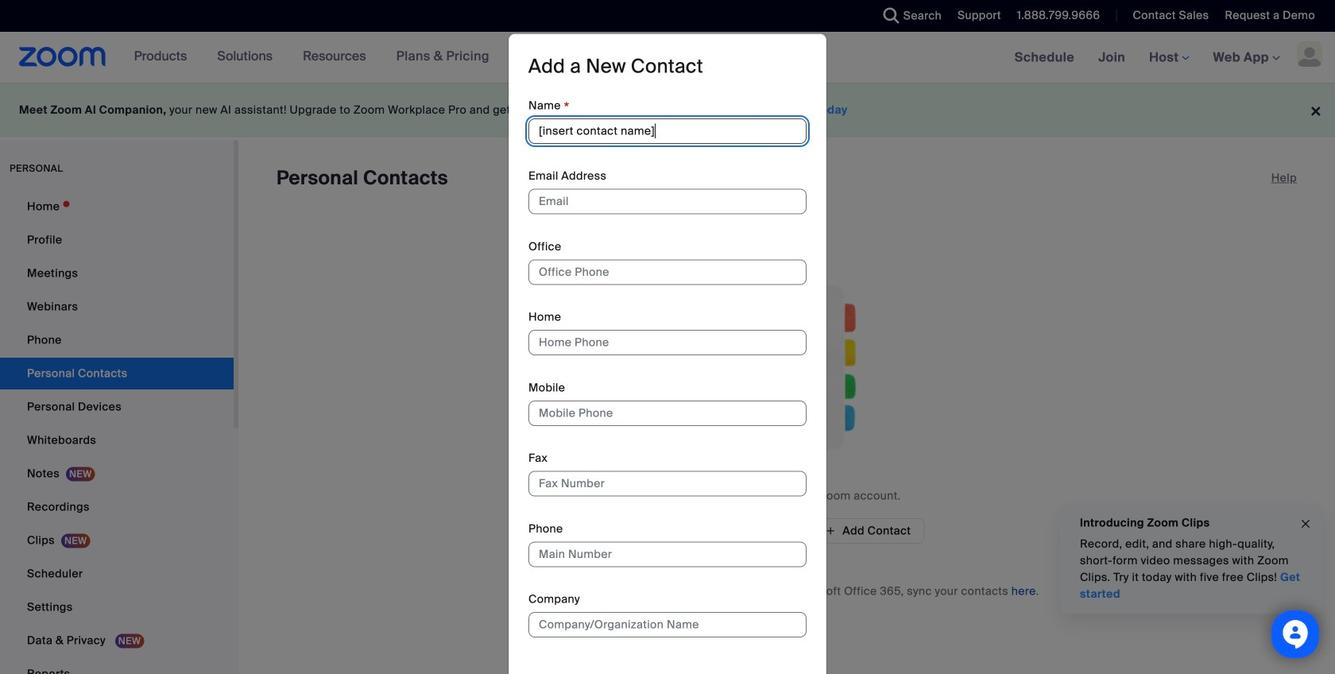 Task type: locate. For each thing, give the bounding box(es) containing it.
add image
[[825, 524, 836, 538]]

banner
[[0, 32, 1335, 84]]

dialog
[[509, 34, 827, 674]]

meetings navigation
[[1003, 32, 1335, 84]]

personal menu menu
[[0, 191, 234, 674]]

Office Phone text field
[[529, 259, 807, 285]]

footer
[[0, 83, 1335, 138]]

Fax Number text field
[[529, 471, 807, 496]]

Home Phone text field
[[529, 330, 807, 355]]

Main Number text field
[[529, 542, 807, 567]]

Company/Organization Name text field
[[529, 612, 807, 638]]



Task type: describe. For each thing, give the bounding box(es) containing it.
Mobile Phone text field
[[529, 400, 807, 426]]

close image
[[1300, 515, 1312, 533]]

product information navigation
[[122, 32, 501, 83]]

First and Last Name text field
[[529, 118, 807, 144]]

Email text field
[[529, 189, 807, 214]]



Task type: vqa. For each thing, say whether or not it's contained in the screenshot.
with
no



